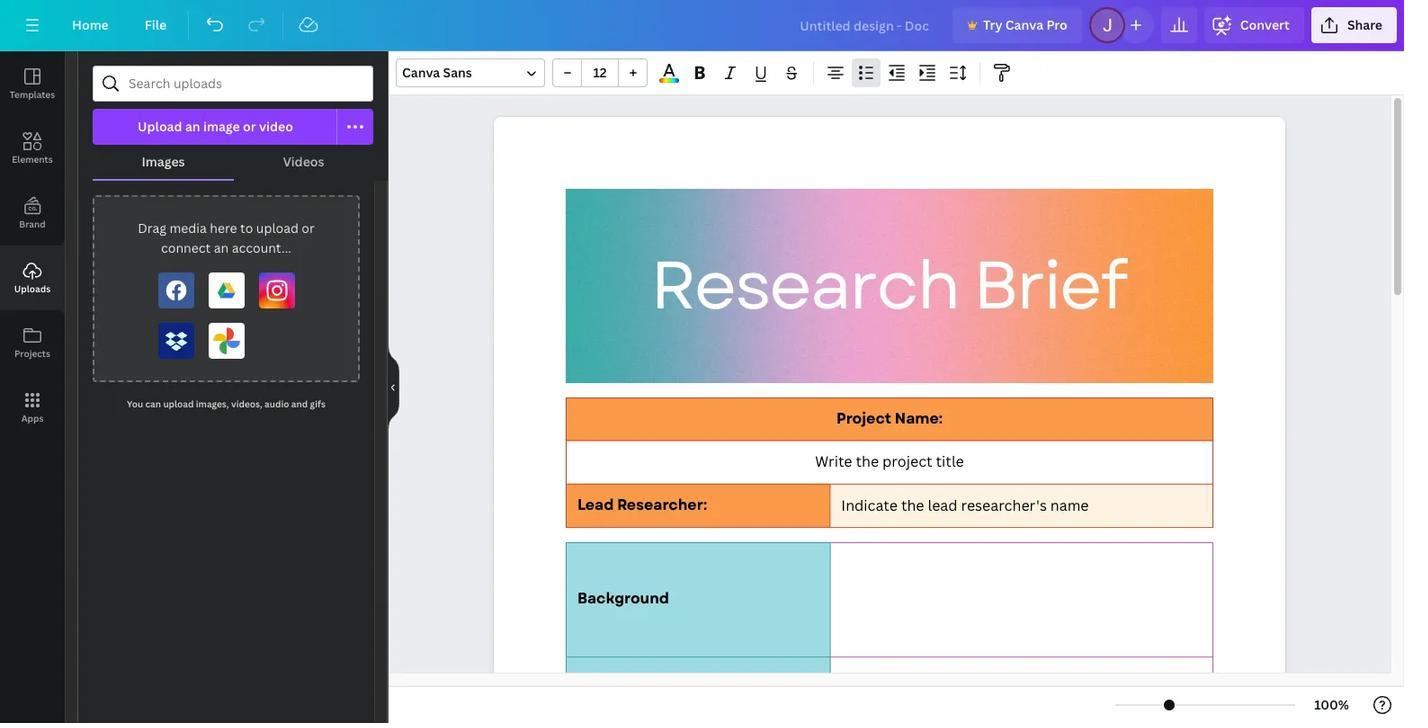 Task type: locate. For each thing, give the bounding box(es) containing it.
drag media here to upload or connect an account...
[[138, 220, 315, 257]]

or inside button
[[243, 118, 256, 135]]

canva
[[1006, 16, 1044, 33], [402, 64, 440, 81]]

canva left sans
[[402, 64, 440, 81]]

you
[[127, 398, 143, 410]]

elements button
[[0, 116, 65, 181]]

0 horizontal spatial canva
[[402, 64, 440, 81]]

and
[[291, 398, 308, 410]]

Design title text field
[[786, 7, 946, 43]]

0 vertical spatial an
[[185, 118, 200, 135]]

templates
[[10, 88, 55, 101]]

0 vertical spatial canva
[[1006, 16, 1044, 33]]

gifs
[[310, 398, 326, 410]]

account...
[[232, 239, 292, 257]]

home link
[[58, 7, 123, 43]]

1 vertical spatial or
[[302, 220, 315, 237]]

canva right try
[[1006, 16, 1044, 33]]

sans
[[443, 64, 472, 81]]

1 horizontal spatial upload
[[256, 220, 299, 237]]

or
[[243, 118, 256, 135], [302, 220, 315, 237]]

0 vertical spatial or
[[243, 118, 256, 135]]

projects button
[[0, 311, 65, 375]]

audio
[[265, 398, 289, 410]]

file
[[145, 16, 167, 33]]

images
[[142, 153, 185, 170]]

main menu bar
[[0, 0, 1405, 51]]

upload
[[256, 220, 299, 237], [163, 398, 194, 410]]

0 horizontal spatial an
[[185, 118, 200, 135]]

or left 'video'
[[243, 118, 256, 135]]

1 vertical spatial an
[[214, 239, 229, 257]]

an
[[185, 118, 200, 135], [214, 239, 229, 257]]

try canva pro button
[[953, 7, 1083, 43]]

upload right can
[[163, 398, 194, 410]]

an down here at the left top
[[214, 239, 229, 257]]

convert
[[1241, 16, 1291, 33]]

research
[[651, 237, 960, 335]]

or right the to
[[302, 220, 315, 237]]

research brief
[[651, 237, 1127, 335]]

share button
[[1312, 7, 1398, 43]]

0 horizontal spatial or
[[243, 118, 256, 135]]

group
[[553, 59, 648, 87]]

1 vertical spatial canva
[[402, 64, 440, 81]]

an left image
[[185, 118, 200, 135]]

1 vertical spatial upload
[[163, 398, 194, 410]]

videos button
[[234, 145, 374, 179]]

1 horizontal spatial canva
[[1006, 16, 1044, 33]]

1 horizontal spatial an
[[214, 239, 229, 257]]

image
[[203, 118, 240, 135]]

media
[[170, 220, 207, 237]]

upload up account...
[[256, 220, 299, 237]]

you can upload images, videos, audio and gifs
[[127, 398, 326, 410]]

1 horizontal spatial or
[[302, 220, 315, 237]]

can
[[145, 398, 161, 410]]

100% button
[[1303, 691, 1362, 720]]

or inside drag media here to upload or connect an account...
[[302, 220, 315, 237]]

pro
[[1047, 16, 1068, 33]]

brand
[[19, 218, 46, 230]]

canva inside button
[[1006, 16, 1044, 33]]

elements
[[12, 153, 53, 166]]

uploads button
[[0, 246, 65, 311]]

0 vertical spatial upload
[[256, 220, 299, 237]]



Task type: describe. For each thing, give the bounding box(es) containing it.
canva sans button
[[396, 59, 545, 87]]

brief
[[974, 237, 1127, 335]]

video
[[259, 118, 293, 135]]

try
[[984, 16, 1003, 33]]

upload an image or video button
[[93, 109, 338, 145]]

file button
[[130, 7, 181, 43]]

videos
[[283, 153, 325, 170]]

apps button
[[0, 375, 65, 440]]

images button
[[93, 145, 234, 179]]

apps
[[21, 412, 44, 425]]

try canva pro
[[984, 16, 1068, 33]]

videos,
[[231, 398, 263, 410]]

Search uploads search field
[[129, 67, 362, 101]]

upload inside drag media here to upload or connect an account...
[[256, 220, 299, 237]]

an inside drag media here to upload or connect an account...
[[214, 239, 229, 257]]

canva inside popup button
[[402, 64, 440, 81]]

templates button
[[0, 51, 65, 116]]

– – number field
[[588, 64, 613, 81]]

canva sans
[[402, 64, 472, 81]]

color range image
[[660, 78, 679, 83]]

brand button
[[0, 181, 65, 246]]

upload an image or video
[[138, 118, 293, 135]]

to
[[240, 220, 253, 237]]

an inside button
[[185, 118, 200, 135]]

side panel tab list
[[0, 51, 65, 440]]

upload
[[138, 118, 182, 135]]

share
[[1348, 16, 1383, 33]]

projects
[[14, 347, 50, 360]]

images,
[[196, 398, 229, 410]]

convert button
[[1205, 7, 1305, 43]]

home
[[72, 16, 109, 33]]

here
[[210, 220, 237, 237]]

uploads
[[14, 283, 51, 295]]

100%
[[1315, 697, 1350, 714]]

0 horizontal spatial upload
[[163, 398, 194, 410]]

drag
[[138, 220, 166, 237]]

Research Brief text field
[[494, 117, 1286, 724]]

hide image
[[388, 344, 400, 431]]

connect
[[161, 239, 211, 257]]



Task type: vqa. For each thing, say whether or not it's contained in the screenshot.
Projects BUTTON
yes



